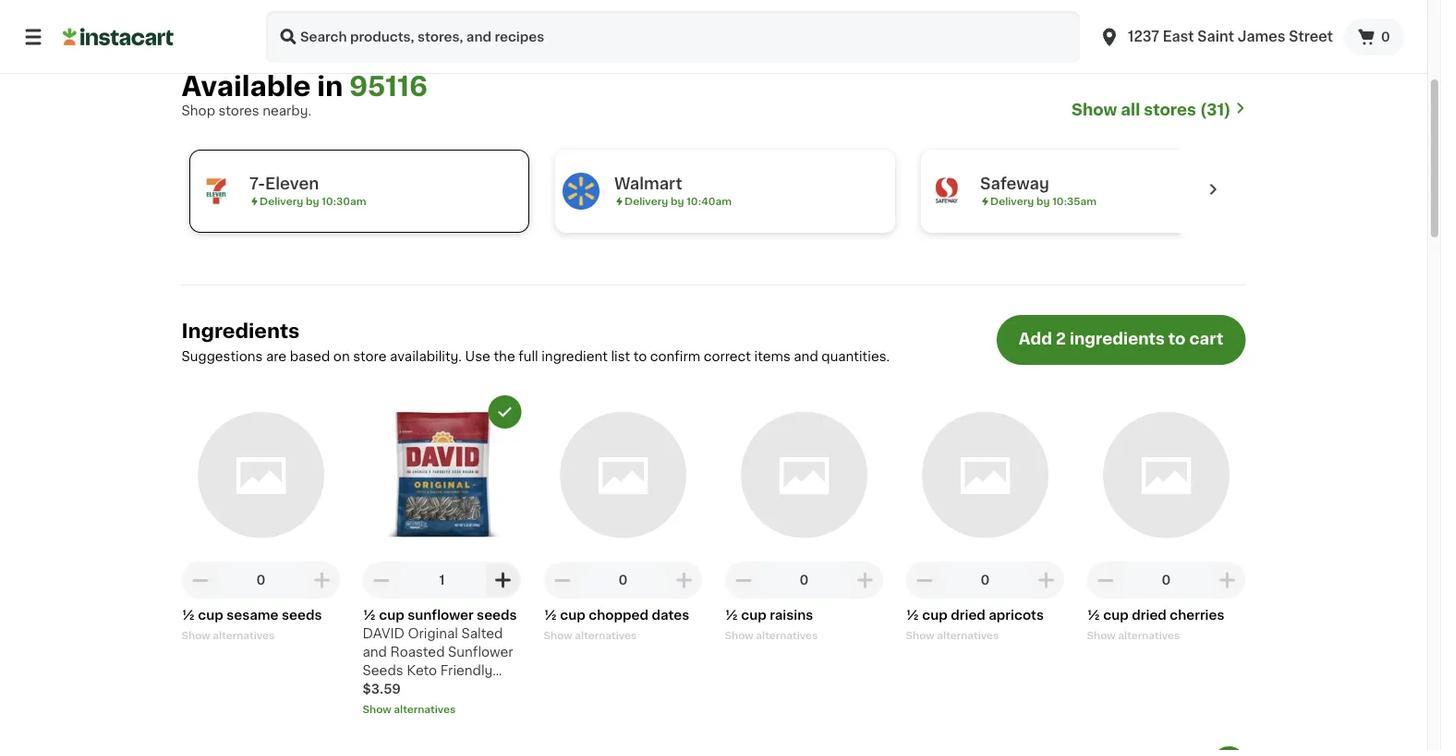 Task type: describe. For each thing, give the bounding box(es) containing it.
suggestions are based on store availability. use the full ingredient list to confirm correct items and quantities.
[[182, 350, 890, 363]]

apricots
[[989, 609, 1044, 622]]

keto
[[407, 664, 437, 677]]

1 increment quantity image from the left
[[492, 569, 514, 591]]

½ for ½ cup chopped dates show alternatives
[[544, 609, 557, 622]]

david
[[363, 627, 405, 640]]

delivery for 7-eleven
[[259, 196, 303, 207]]

dates
[[652, 609, 689, 622]]

snack
[[363, 683, 402, 696]]

cup for ½ cup dried cherries show alternatives
[[1104, 609, 1129, 622]]

show all stores (31)
[[1072, 102, 1231, 118]]

raisins
[[770, 609, 813, 622]]

½ for ½ cup dried apricots show alternatives
[[906, 609, 919, 622]]

cart
[[1190, 331, 1224, 347]]

alternatives for ½ cup chopped dates
[[575, 630, 637, 641]]

rice cereal energy bars image
[[714, 0, 1428, 28]]

stores inside available in 95116 shop stores nearby.
[[219, 104, 259, 117]]

based
[[290, 350, 330, 363]]

1237
[[1128, 30, 1160, 43]]

seeds for ½ cup sesame seeds show alternatives
[[282, 609, 322, 622]]

quantities.
[[822, 350, 890, 363]]

eleven
[[265, 176, 319, 192]]

cup for ½ cup sesame seeds show alternatives
[[198, 609, 223, 622]]

10:40am
[[686, 196, 731, 207]]

available in 95116 shop stores nearby.
[[182, 73, 428, 117]]

cup for ½ cup sunflower seeds david original salted and roasted sunflower seeds keto friendly snack
[[379, 609, 405, 622]]

use
[[465, 350, 491, 363]]

1
[[439, 574, 445, 587]]

95116 button
[[349, 72, 428, 102]]

0 for ½ cup chopped dates
[[619, 574, 628, 587]]

½ for ½ cup raisins show alternatives
[[725, 609, 738, 622]]

sunflower
[[448, 646, 513, 659]]

show inside $3.59 show alternatives
[[363, 704, 391, 715]]

suggestions
[[182, 350, 263, 363]]

all
[[1121, 102, 1140, 118]]

1 vertical spatial to
[[634, 350, 647, 363]]

0 for ½ cup dried cherries
[[1162, 574, 1171, 587]]

availability.
[[390, 350, 462, 363]]

friendly
[[440, 664, 493, 677]]

1237 east saint james street
[[1128, 30, 1333, 43]]

instacart logo image
[[63, 26, 174, 48]]

safeway
[[980, 176, 1049, 192]]

original
[[408, 627, 458, 640]]

½ for ½ cup dried cherries show alternatives
[[1087, 609, 1100, 622]]

delivery by 10:40am
[[624, 196, 731, 207]]

½ cup sunflower seeds david original salted and roasted sunflower seeds keto friendly snack
[[363, 609, 517, 696]]

½ for ½ cup sesame seeds show alternatives
[[182, 609, 195, 622]]

½ cup raisins show alternatives
[[725, 609, 818, 641]]

on
[[333, 350, 350, 363]]

2 1237 east saint james street button from the left
[[1099, 11, 1333, 63]]

the
[[494, 350, 515, 363]]

7-
[[249, 176, 265, 192]]

increment quantity image for ½ cup dried apricots
[[1035, 569, 1058, 591]]

increment quantity image for dates
[[673, 569, 695, 591]]

stores inside show all stores (31) button
[[1144, 102, 1197, 118]]

ingredient
[[542, 350, 608, 363]]

saint
[[1198, 30, 1234, 43]]

show inside ½ cup dried cherries show alternatives
[[1087, 630, 1116, 641]]

nearby.
[[263, 104, 311, 117]]

increment quantity image for seeds
[[311, 569, 333, 591]]

store
[[353, 350, 387, 363]]

cup for ½ cup chopped dates show alternatives
[[560, 609, 586, 622]]

add 2 ingredients to cart
[[1019, 331, 1224, 347]]

dried for apricots
[[951, 609, 986, 622]]

1 horizontal spatial and
[[794, 350, 818, 363]]

cherries
[[1170, 609, 1225, 622]]

sesame
[[227, 609, 279, 622]]

alternatives inside $3.59 show alternatives
[[394, 704, 456, 715]]

show inside button
[[1072, 102, 1117, 118]]

7-eleven
[[249, 176, 319, 192]]

½ cup dried apricots show alternatives
[[906, 609, 1044, 641]]

add 2 ingredients to cart button
[[997, 315, 1246, 365]]

95116
[[349, 73, 428, 100]]

street
[[1289, 30, 1333, 43]]

james
[[1238, 30, 1286, 43]]

salted
[[462, 627, 503, 640]]



Task type: vqa. For each thing, say whether or not it's contained in the screenshot.
the left Household
no



Task type: locate. For each thing, give the bounding box(es) containing it.
decrement quantity image up ½ cup dried cherries show alternatives
[[1094, 569, 1117, 591]]

5 cup from the left
[[922, 609, 948, 622]]

2 dried from the left
[[1132, 609, 1167, 622]]

½ inside ½ cup chopped dates show alternatives
[[544, 609, 557, 622]]

1 horizontal spatial increment quantity image
[[854, 569, 876, 591]]

0 vertical spatial and
[[794, 350, 818, 363]]

seeds
[[363, 664, 403, 677]]

increment quantity image up "cherries"
[[1216, 569, 1239, 591]]

½ for ½ cup sunflower seeds david original salted and roasted sunflower seeds keto friendly snack
[[363, 609, 376, 622]]

items
[[754, 350, 791, 363]]

3 by from the left
[[1036, 196, 1050, 207]]

increment quantity image up dates
[[673, 569, 695, 591]]

0 horizontal spatial decrement quantity image
[[189, 569, 211, 591]]

by for walmart
[[670, 196, 684, 207]]

5 ½ from the left
[[906, 609, 919, 622]]

1 dried from the left
[[951, 609, 986, 622]]

east
[[1163, 30, 1194, 43]]

seeds for ½ cup sunflower seeds david original salted and roasted sunflower seeds keto friendly snack
[[477, 609, 517, 622]]

1 horizontal spatial increment quantity image
[[673, 569, 695, 591]]

1 horizontal spatial stores
[[1144, 102, 1197, 118]]

alternatives for ½ cup dried apricots
[[937, 630, 999, 641]]

0 horizontal spatial to
[[634, 350, 647, 363]]

in
[[317, 73, 343, 100]]

confirm
[[650, 350, 701, 363]]

10:30am
[[321, 196, 366, 207]]

sunflower
[[408, 609, 474, 622]]

walmart image
[[562, 173, 599, 210]]

3 increment quantity image from the left
[[1035, 569, 1058, 591]]

4 ½ from the left
[[725, 609, 738, 622]]

stores right all
[[1144, 102, 1197, 118]]

decrement quantity image
[[189, 569, 211, 591], [913, 569, 936, 591]]

0 button
[[1344, 18, 1405, 55]]

1237 east saint james street button
[[1088, 11, 1344, 63], [1099, 11, 1333, 63]]

to inside button
[[1169, 331, 1186, 347]]

alternatives down "cherries"
[[1118, 630, 1180, 641]]

by for 7-eleven
[[305, 196, 319, 207]]

delivery by 10:35am
[[990, 196, 1096, 207]]

6 cup from the left
[[1104, 609, 1129, 622]]

increment quantity image for cherries
[[1216, 569, 1239, 591]]

½ inside ½ cup sesame seeds show alternatives
[[182, 609, 195, 622]]

list
[[611, 350, 630, 363]]

1 delivery from the left
[[259, 196, 303, 207]]

3 delivery from the left
[[990, 196, 1034, 207]]

alternatives down "raisins"
[[756, 630, 818, 641]]

cup for ½ cup raisins show alternatives
[[741, 609, 767, 622]]

2 increment quantity image from the left
[[673, 569, 695, 591]]

0 horizontal spatial seeds
[[282, 609, 322, 622]]

delivery down safeway
[[990, 196, 1034, 207]]

show inside ½ cup raisins show alternatives
[[725, 630, 754, 641]]

seeds inside the ½ cup sunflower seeds david original salted and roasted sunflower seeds keto friendly snack
[[477, 609, 517, 622]]

1 ½ from the left
[[182, 609, 195, 622]]

½ inside ½ cup raisins show alternatives
[[725, 609, 738, 622]]

0 right street
[[1381, 30, 1391, 43]]

delivery for walmart
[[624, 196, 668, 207]]

seeds
[[282, 609, 322, 622], [477, 609, 517, 622]]

show all stores (31) button
[[1072, 100, 1246, 120]]

0 horizontal spatial increment quantity image
[[311, 569, 333, 591]]

1 by from the left
[[305, 196, 319, 207]]

0
[[1381, 30, 1391, 43], [256, 574, 266, 587], [619, 574, 628, 587], [800, 574, 809, 587], [981, 574, 990, 587], [1162, 574, 1171, 587]]

cup inside ½ cup raisins show alternatives
[[741, 609, 767, 622]]

1 cup from the left
[[198, 609, 223, 622]]

0 horizontal spatial and
[[363, 646, 387, 659]]

chopped
[[589, 609, 649, 622]]

½ inside the ½ cup sunflower seeds david original salted and roasted sunflower seeds keto friendly snack
[[363, 609, 376, 622]]

and up the seeds on the bottom left
[[363, 646, 387, 659]]

cup inside ½ cup chopped dates show alternatives
[[560, 609, 586, 622]]

2 delivery from the left
[[624, 196, 668, 207]]

1 horizontal spatial seeds
[[477, 609, 517, 622]]

2 cup from the left
[[379, 609, 405, 622]]

seeds inside ½ cup sesame seeds show alternatives
[[282, 609, 322, 622]]

by down eleven
[[305, 196, 319, 207]]

decrement quantity image up ½ cup sesame seeds show alternatives
[[189, 569, 211, 591]]

product group containing 1
[[363, 395, 522, 717]]

product group
[[182, 395, 340, 643], [363, 395, 522, 717], [544, 395, 703, 643], [725, 395, 884, 643], [906, 395, 1065, 643], [1087, 395, 1246, 643], [1087, 746, 1246, 750]]

0 horizontal spatial by
[[305, 196, 319, 207]]

increment quantity image up ½ cup sesame seeds show alternatives
[[311, 569, 333, 591]]

0 up chopped
[[619, 574, 628, 587]]

0 for ½ cup raisins
[[800, 574, 809, 587]]

by left '10:35am' at the top
[[1036, 196, 1050, 207]]

alternatives for ½ cup sesame seeds
[[213, 630, 275, 641]]

increment quantity image
[[311, 569, 333, 591], [673, 569, 695, 591], [1216, 569, 1239, 591]]

0 horizontal spatial dried
[[951, 609, 986, 622]]

1 seeds from the left
[[282, 609, 322, 622]]

Search field
[[266, 11, 1080, 63]]

available
[[182, 73, 311, 100]]

0 up ½ cup dried apricots show alternatives
[[981, 574, 990, 587]]

by for safeway
[[1036, 196, 1050, 207]]

dried
[[951, 609, 986, 622], [1132, 609, 1167, 622]]

decrement quantity image up "david"
[[370, 569, 392, 591]]

None search field
[[266, 11, 1080, 63]]

shop
[[182, 104, 215, 117]]

delivery down 7-eleven
[[259, 196, 303, 207]]

stores
[[1144, 102, 1197, 118], [219, 104, 259, 117]]

3 ½ from the left
[[544, 609, 557, 622]]

alternatives
[[213, 630, 275, 641], [575, 630, 637, 641], [756, 630, 818, 641], [937, 630, 999, 641], [1118, 630, 1180, 641], [394, 704, 456, 715]]

cup left the apricots
[[922, 609, 948, 622]]

are
[[266, 350, 287, 363]]

2 increment quantity image from the left
[[854, 569, 876, 591]]

dried for cherries
[[1132, 609, 1167, 622]]

decrement quantity image
[[370, 569, 392, 591], [551, 569, 573, 591], [732, 569, 754, 591], [1094, 569, 1117, 591]]

by left 10:40am
[[670, 196, 684, 207]]

cup left "cherries"
[[1104, 609, 1129, 622]]

½ cup chopped dates show alternatives
[[544, 609, 689, 641]]

4 cup from the left
[[741, 609, 767, 622]]

7 eleven image
[[197, 173, 234, 210]]

decrement quantity image for ½ cup dried cherries
[[1094, 569, 1117, 591]]

½
[[182, 609, 195, 622], [363, 609, 376, 622], [544, 609, 557, 622], [725, 609, 738, 622], [906, 609, 919, 622], [1087, 609, 1100, 622]]

0 for ½ cup dried apricots
[[981, 574, 990, 587]]

0 horizontal spatial increment quantity image
[[492, 569, 514, 591]]

to
[[1169, 331, 1186, 347], [634, 350, 647, 363]]

cup inside the ½ cup sunflower seeds david original salted and roasted sunflower seeds keto friendly snack
[[379, 609, 405, 622]]

3 decrement quantity image from the left
[[732, 569, 754, 591]]

3 cup from the left
[[560, 609, 586, 622]]

seeds right sesame
[[282, 609, 322, 622]]

add
[[1019, 331, 1052, 347]]

walmart
[[614, 176, 682, 192]]

alternatives down the "keto"
[[394, 704, 456, 715]]

cup up "david"
[[379, 609, 405, 622]]

decrement quantity image for ½ cup raisins
[[732, 569, 754, 591]]

1 vertical spatial and
[[363, 646, 387, 659]]

cup left chopped
[[560, 609, 586, 622]]

show inside ½ cup dried apricots show alternatives
[[906, 630, 935, 641]]

decrement quantity image up ½ cup raisins show alternatives
[[732, 569, 754, 591]]

0 up "raisins"
[[800, 574, 809, 587]]

delivery by 10:30am
[[259, 196, 366, 207]]

2 horizontal spatial increment quantity image
[[1035, 569, 1058, 591]]

0 horizontal spatial stores
[[219, 104, 259, 117]]

show inside ½ cup chopped dates show alternatives
[[544, 630, 573, 641]]

alternatives inside ½ cup sesame seeds show alternatives
[[213, 630, 275, 641]]

0 up sesame
[[256, 574, 266, 587]]

and inside the ½ cup sunflower seeds david original salted and roasted sunflower seeds keto friendly snack
[[363, 646, 387, 659]]

cup left sesame
[[198, 609, 223, 622]]

delivery for safeway
[[990, 196, 1034, 207]]

alternatives inside ½ cup chopped dates show alternatives
[[575, 630, 637, 641]]

alternatives for ½ cup dried cherries
[[1118, 630, 1180, 641]]

dried inside ½ cup dried apricots show alternatives
[[951, 609, 986, 622]]

1 horizontal spatial decrement quantity image
[[913, 569, 936, 591]]

cup inside ½ cup dried cherries show alternatives
[[1104, 609, 1129, 622]]

show
[[1072, 102, 1117, 118], [182, 630, 210, 641], [544, 630, 573, 641], [725, 630, 754, 641], [906, 630, 935, 641], [1087, 630, 1116, 641], [363, 704, 391, 715]]

decrement quantity image up ½ cup chopped dates show alternatives
[[551, 569, 573, 591]]

roasted
[[390, 646, 445, 659]]

correct
[[704, 350, 751, 363]]

stores down available
[[219, 104, 259, 117]]

cup left "raisins"
[[741, 609, 767, 622]]

½ inside ½ cup dried apricots show alternatives
[[906, 609, 919, 622]]

seeds up salted
[[477, 609, 517, 622]]

cup
[[198, 609, 223, 622], [379, 609, 405, 622], [560, 609, 586, 622], [741, 609, 767, 622], [922, 609, 948, 622], [1104, 609, 1129, 622]]

delivery
[[259, 196, 303, 207], [624, 196, 668, 207], [990, 196, 1034, 207]]

6 ½ from the left
[[1087, 609, 1100, 622]]

½ cup sesame seeds show alternatives
[[182, 609, 322, 641]]

2 by from the left
[[670, 196, 684, 207]]

0 horizontal spatial delivery
[[259, 196, 303, 207]]

safeway image
[[928, 173, 965, 210]]

2 horizontal spatial by
[[1036, 196, 1050, 207]]

and right items
[[794, 350, 818, 363]]

dried left "cherries"
[[1132, 609, 1167, 622]]

cup inside ½ cup sesame seeds show alternatives
[[198, 609, 223, 622]]

dried left the apricots
[[951, 609, 986, 622]]

1 horizontal spatial dried
[[1132, 609, 1167, 622]]

alternatives inside ½ cup raisins show alternatives
[[756, 630, 818, 641]]

cup inside ½ cup dried apricots show alternatives
[[922, 609, 948, 622]]

1 increment quantity image from the left
[[311, 569, 333, 591]]

2 horizontal spatial increment quantity image
[[1216, 569, 1239, 591]]

2 horizontal spatial delivery
[[990, 196, 1034, 207]]

decrement quantity image for ½ cup sesame seeds
[[189, 569, 211, 591]]

½ inside ½ cup dried cherries show alternatives
[[1087, 609, 1100, 622]]

1 decrement quantity image from the left
[[370, 569, 392, 591]]

and
[[794, 350, 818, 363], [363, 646, 387, 659]]

increment quantity image
[[492, 569, 514, 591], [854, 569, 876, 591], [1035, 569, 1058, 591]]

$3.59 show alternatives
[[363, 683, 456, 715]]

2 decrement quantity image from the left
[[913, 569, 936, 591]]

to left the cart
[[1169, 331, 1186, 347]]

alternatives inside ½ cup dried apricots show alternatives
[[937, 630, 999, 641]]

0 vertical spatial to
[[1169, 331, 1186, 347]]

1 horizontal spatial by
[[670, 196, 684, 207]]

full
[[519, 350, 538, 363]]

½ cup dried cherries show alternatives
[[1087, 609, 1225, 641]]

dried inside ½ cup dried cherries show alternatives
[[1132, 609, 1167, 622]]

ingredients
[[1070, 331, 1165, 347]]

show inside ½ cup sesame seeds show alternatives
[[182, 630, 210, 641]]

0 for ½ cup sesame seeds
[[256, 574, 266, 587]]

decrement quantity image for ½ cup chopped dates
[[551, 569, 573, 591]]

to right list
[[634, 350, 647, 363]]

(31)
[[1200, 102, 1231, 118]]

1 decrement quantity image from the left
[[189, 569, 211, 591]]

alternatives inside ½ cup dried cherries show alternatives
[[1118, 630, 1180, 641]]

cup for ½ cup dried apricots show alternatives
[[922, 609, 948, 622]]

increment quantity image for ½ cup raisins
[[854, 569, 876, 591]]

1 1237 east saint james street button from the left
[[1088, 11, 1344, 63]]

4 decrement quantity image from the left
[[1094, 569, 1117, 591]]

unselect item image
[[497, 404, 513, 420]]

decrement quantity image for ½ cup dried apricots
[[913, 569, 936, 591]]

2 decrement quantity image from the left
[[551, 569, 573, 591]]

2 ½ from the left
[[363, 609, 376, 622]]

$3.59
[[363, 683, 401, 696]]

alternatives down sesame
[[213, 630, 275, 641]]

2 seeds from the left
[[477, 609, 517, 622]]

by
[[305, 196, 319, 207], [670, 196, 684, 207], [1036, 196, 1050, 207]]

10:35am
[[1052, 196, 1096, 207]]

1 horizontal spatial delivery
[[624, 196, 668, 207]]

0 up ½ cup dried cherries show alternatives
[[1162, 574, 1171, 587]]

0 inside button
[[1381, 30, 1391, 43]]

alternatives down chopped
[[575, 630, 637, 641]]

alternatives down the apricots
[[937, 630, 999, 641]]

decrement quantity image up ½ cup dried apricots show alternatives
[[913, 569, 936, 591]]

show alternatives button
[[363, 702, 522, 717]]

1 horizontal spatial to
[[1169, 331, 1186, 347]]

delivery down walmart
[[624, 196, 668, 207]]

3 increment quantity image from the left
[[1216, 569, 1239, 591]]

2
[[1056, 331, 1066, 347]]



